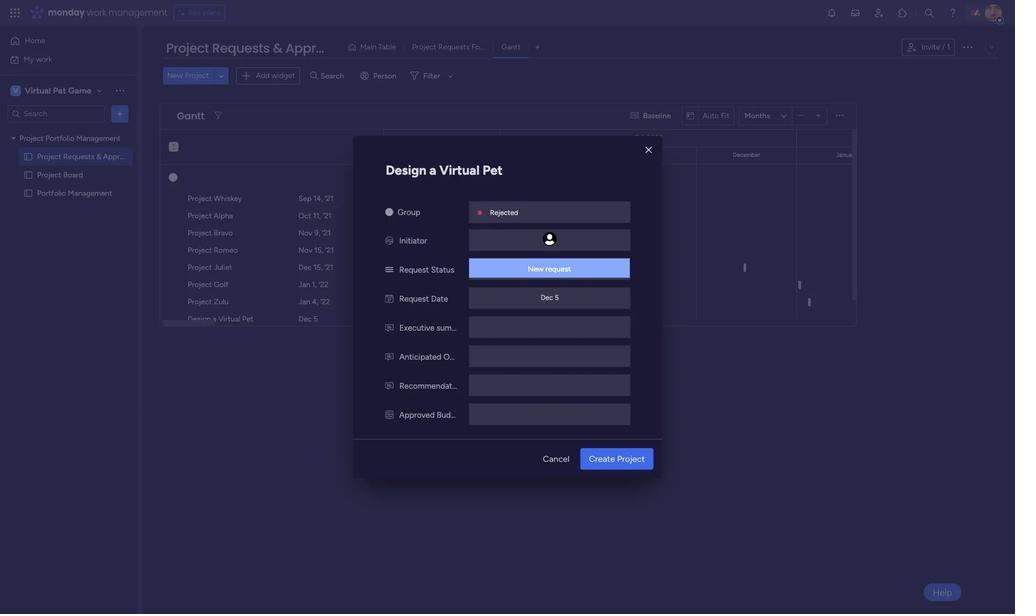 Task type: locate. For each thing, give the bounding box(es) containing it.
project right public board icon
[[37, 152, 61, 161]]

0 vertical spatial public board image
[[23, 170, 33, 180]]

2021 right q3
[[349, 133, 366, 143]]

requests for project requests & approvals field
[[212, 39, 270, 57]]

jan left 4,
[[299, 298, 311, 307]]

dec down jan 4, '22
[[299, 315, 312, 324]]

1 vertical spatial pet
[[483, 162, 503, 178]]

0 horizontal spatial new
[[167, 71, 183, 80]]

project requests & approvals up board
[[37, 152, 137, 161]]

request right dapulse date column image in the left of the page
[[399, 294, 429, 304]]

0 vertical spatial pet
[[53, 85, 66, 95]]

2 vertical spatial dec
[[299, 315, 312, 324]]

new left angle down image
[[167, 71, 183, 80]]

1 horizontal spatial gantt
[[502, 43, 521, 52]]

project romeo
[[188, 246, 238, 255]]

0 vertical spatial gantt
[[502, 43, 521, 52]]

jan
[[299, 280, 311, 289], [299, 298, 311, 307]]

0 vertical spatial v2 long text column image
[[385, 352, 394, 362]]

v2 long text column image
[[385, 323, 394, 333]]

1 horizontal spatial design a virtual pet
[[386, 162, 503, 178]]

project right caret down icon
[[19, 134, 44, 143]]

whiskey
[[214, 194, 242, 203]]

project up filter popup button
[[412, 43, 437, 52]]

0 vertical spatial &
[[273, 39, 283, 57]]

dec up jan 1, '22
[[299, 263, 312, 272]]

5 down request at top right
[[555, 293, 559, 301]]

0 horizontal spatial virtual
[[25, 85, 51, 95]]

status
[[431, 265, 455, 275]]

gantt
[[502, 43, 521, 52], [177, 109, 205, 123]]

table
[[378, 43, 396, 52]]

request
[[399, 265, 429, 275], [399, 294, 429, 304]]

create project
[[589, 454, 645, 464]]

q3
[[337, 133, 348, 143]]

2 vertical spatial pet
[[242, 315, 254, 324]]

project left board
[[37, 170, 61, 179]]

public board image
[[23, 151, 33, 162]]

design a virtual pet dialog
[[353, 136, 663, 479]]

1 vertical spatial public board image
[[23, 188, 33, 198]]

'21 for sep 14, '21
[[325, 194, 334, 203]]

sep 14, '21
[[299, 194, 334, 203]]

0 vertical spatial virtual
[[25, 85, 51, 95]]

2 2021 from the left
[[647, 133, 663, 143]]

project inside design a virtual pet dialog
[[618, 454, 645, 464]]

1 horizontal spatial 2021
[[647, 133, 663, 143]]

'21 right '11,'
[[323, 211, 332, 221]]

main
[[360, 43, 377, 52]]

9,
[[314, 229, 320, 238]]

gantt left the add view image
[[502, 43, 521, 52]]

list box
[[0, 127, 137, 348]]

dec 15, '21
[[299, 263, 334, 272]]

1 horizontal spatial design
[[386, 162, 427, 178]]

gantt left v2 funnel icon
[[177, 109, 205, 123]]

15, down "nov 15, '21"
[[314, 263, 323, 272]]

5 down 4,
[[314, 315, 318, 324]]

project up project juliet
[[188, 246, 212, 255]]

1 vertical spatial '22
[[321, 298, 330, 307]]

baseline button
[[626, 107, 678, 125]]

project down 'project alpha'
[[188, 229, 212, 238]]

0 horizontal spatial pet
[[53, 85, 66, 95]]

work right my
[[36, 55, 52, 64]]

date
[[431, 294, 448, 304]]

0 horizontal spatial 2021
[[349, 133, 366, 143]]

apps image
[[898, 8, 909, 18]]

14,
[[314, 194, 323, 203]]

cancel button
[[535, 448, 579, 470]]

1 vertical spatial virtual
[[440, 162, 480, 178]]

15, for nov
[[314, 246, 324, 255]]

project requests & approvals up add
[[166, 39, 349, 57]]

1 vertical spatial approvals
[[103, 152, 137, 161]]

design
[[386, 162, 427, 178], [188, 315, 211, 324]]

new
[[167, 71, 183, 80], [528, 264, 544, 274]]

invite
[[922, 43, 941, 52]]

0 horizontal spatial gantt
[[177, 109, 205, 123]]

virtual inside dialog
[[440, 162, 480, 178]]

request right v2 status icon
[[399, 265, 429, 275]]

project board
[[37, 170, 83, 179]]

'21 right 9,
[[322, 229, 331, 238]]

0 vertical spatial 15,
[[314, 246, 324, 255]]

2 request from the top
[[399, 294, 429, 304]]

0 horizontal spatial 5
[[314, 315, 318, 324]]

1 horizontal spatial dec 5
[[541, 293, 559, 301]]

1 horizontal spatial requests
[[212, 39, 270, 57]]

2 v2 long text column image from the top
[[385, 381, 394, 391]]

see
[[188, 8, 201, 17]]

0 horizontal spatial project requests & approvals
[[37, 152, 137, 161]]

dec 5 down jan 4, '22
[[299, 315, 318, 324]]

work inside my work "button"
[[36, 55, 52, 64]]

board
[[63, 170, 83, 179]]

dapulse numbers column image
[[385, 410, 394, 420]]

main table
[[360, 43, 396, 52]]

jan for jan 4, '22
[[299, 298, 311, 307]]

portfolio down project board
[[37, 189, 66, 198]]

requests
[[212, 39, 270, 57], [438, 43, 470, 52], [63, 152, 95, 161]]

v2 long text column image
[[385, 352, 394, 362], [385, 381, 394, 391]]

0 horizontal spatial approvals
[[103, 152, 137, 161]]

1 vertical spatial design a virtual pet
[[188, 315, 254, 324]]

2 nov from the top
[[299, 246, 313, 255]]

jan 1, '22
[[299, 280, 329, 289]]

management down board
[[68, 189, 112, 198]]

public board image
[[23, 170, 33, 180], [23, 188, 33, 198]]

golf
[[214, 280, 228, 289]]

2 horizontal spatial virtual
[[440, 162, 480, 178]]

nov down nov 9, '21
[[299, 246, 313, 255]]

work right monday
[[87, 6, 106, 19]]

requests inside field
[[212, 39, 270, 57]]

design up group
[[386, 162, 427, 178]]

requests up board
[[63, 152, 95, 161]]

0 horizontal spatial design a virtual pet
[[188, 315, 254, 324]]

help image
[[948, 8, 959, 18]]

project requests form button
[[404, 39, 494, 56]]

2 jan from the top
[[299, 298, 311, 307]]

1 request from the top
[[399, 265, 429, 275]]

1 horizontal spatial work
[[87, 6, 106, 19]]

request for request status
[[399, 265, 429, 275]]

project alpha
[[188, 211, 233, 221]]

project up the new project
[[166, 39, 209, 57]]

1 vertical spatial 15,
[[314, 263, 323, 272]]

project up 'project alpha'
[[188, 194, 212, 203]]

2 horizontal spatial requests
[[438, 43, 470, 52]]

1 horizontal spatial approvals
[[286, 39, 349, 57]]

budget
[[437, 410, 463, 420]]

v2 long text column image up dapulse numbers column icon
[[385, 381, 394, 391]]

1 vertical spatial dec
[[541, 293, 553, 301]]

portfolio down the search in workspace field
[[46, 134, 74, 143]]

0 horizontal spatial a
[[213, 315, 217, 324]]

monday
[[48, 6, 85, 19]]

0 horizontal spatial dec 5
[[299, 315, 318, 324]]

new left request at top right
[[528, 264, 544, 274]]

5
[[555, 293, 559, 301], [314, 315, 318, 324]]

1 nov from the top
[[299, 229, 313, 238]]

workspace image
[[10, 85, 21, 97]]

1
[[948, 43, 951, 52]]

1 vertical spatial dec 5
[[299, 315, 318, 324]]

1 vertical spatial design
[[188, 315, 211, 324]]

'21 up dec 15, '21
[[325, 246, 334, 255]]

nov for nov 15, '21
[[299, 246, 313, 255]]

1 vertical spatial 5
[[314, 315, 318, 324]]

1 vertical spatial a
[[213, 315, 217, 324]]

dec for project juliet
[[299, 263, 312, 272]]

june
[[148, 152, 161, 159]]

option
[[0, 129, 137, 131]]

0 vertical spatial work
[[87, 6, 106, 19]]

1 vertical spatial project requests & approvals
[[37, 152, 137, 161]]

0 vertical spatial '22
[[319, 280, 329, 289]]

project requests & approvals
[[166, 39, 349, 57], [37, 152, 137, 161]]

approvals up v2 search image
[[286, 39, 349, 57]]

requests inside button
[[438, 43, 470, 52]]

v2 minus image
[[799, 112, 804, 120]]

v2 search image
[[310, 70, 318, 82]]

1 horizontal spatial virtual
[[218, 315, 241, 324]]

juliet
[[214, 263, 232, 272]]

cancel
[[543, 454, 570, 464]]

1 horizontal spatial project requests & approvals
[[166, 39, 349, 57]]

0 vertical spatial jan
[[299, 280, 311, 289]]

zulu
[[214, 298, 229, 307]]

requests for project requests form button
[[438, 43, 470, 52]]

dec for design a virtual pet
[[299, 315, 312, 324]]

search everything image
[[924, 8, 935, 18]]

portfolio
[[46, 134, 74, 143], [37, 189, 66, 198]]

list box containing project portfolio management
[[0, 127, 137, 348]]

my work
[[24, 55, 52, 64]]

nov left 9,
[[299, 229, 313, 238]]

gantt inside button
[[502, 43, 521, 52]]

& up add widget at left
[[273, 39, 283, 57]]

1 horizontal spatial 5
[[555, 293, 559, 301]]

11,
[[313, 211, 321, 221]]

management up board
[[76, 134, 121, 143]]

0 horizontal spatial design
[[188, 315, 211, 324]]

dec 5 down the new request
[[541, 293, 559, 301]]

'22 for jan 4, '22
[[321, 298, 330, 307]]

new inside design a virtual pet dialog
[[528, 264, 544, 274]]

0 vertical spatial new
[[167, 71, 183, 80]]

dapulse date column image
[[385, 294, 394, 304]]

new inside button
[[167, 71, 183, 80]]

v2 long text column image down v2 long text column icon
[[385, 352, 394, 362]]

1 vertical spatial management
[[68, 189, 112, 198]]

0 vertical spatial dec 5
[[541, 293, 559, 301]]

add widget
[[256, 71, 295, 80]]

0 vertical spatial nov
[[299, 229, 313, 238]]

0 horizontal spatial &
[[96, 152, 101, 161]]

'22 right the '1,'
[[319, 280, 329, 289]]

approvals inside field
[[286, 39, 349, 57]]

5 inside design a virtual pet dialog
[[555, 293, 559, 301]]

requests up angle down image
[[212, 39, 270, 57]]

1 vertical spatial work
[[36, 55, 52, 64]]

design a virtual pet
[[386, 162, 503, 178], [188, 315, 254, 324]]

0 vertical spatial request
[[399, 265, 429, 275]]

oct 11, '21
[[299, 211, 332, 221]]

0 vertical spatial design a virtual pet
[[386, 162, 503, 178]]

1 horizontal spatial a
[[430, 162, 437, 178]]

2021 up close icon
[[647, 133, 663, 143]]

design a virtual pet inside design a virtual pet dialog
[[386, 162, 503, 178]]

1 2021 from the left
[[349, 133, 366, 143]]

0 vertical spatial a
[[430, 162, 437, 178]]

1 vertical spatial nov
[[299, 246, 313, 255]]

request date
[[399, 294, 448, 304]]

1 horizontal spatial &
[[273, 39, 283, 57]]

new for new request
[[528, 264, 544, 274]]

1 vertical spatial new
[[528, 264, 544, 274]]

request status
[[399, 265, 455, 275]]

'22
[[319, 280, 329, 289], [321, 298, 330, 307]]

approvals
[[286, 39, 349, 57], [103, 152, 137, 161]]

0 vertical spatial approvals
[[286, 39, 349, 57]]

management
[[109, 6, 167, 19]]

project
[[166, 39, 209, 57], [412, 43, 437, 52], [185, 71, 209, 80], [19, 134, 44, 143], [37, 152, 61, 161], [37, 170, 61, 179], [188, 194, 212, 203], [188, 211, 212, 221], [188, 229, 212, 238], [188, 246, 212, 255], [188, 263, 212, 272], [188, 280, 212, 289], [188, 298, 212, 307], [618, 454, 645, 464]]

0 vertical spatial project requests & approvals
[[166, 39, 349, 57]]

1 jan from the top
[[299, 280, 311, 289]]

2021 for q4 2021
[[647, 133, 663, 143]]

new for new project
[[167, 71, 183, 80]]

0 vertical spatial 5
[[555, 293, 559, 301]]

v2 sun image
[[385, 207, 394, 217]]

notifications image
[[827, 8, 838, 18]]

dec down the new request
[[541, 293, 553, 301]]

my
[[24, 55, 34, 64]]

1 v2 long text column image from the top
[[385, 352, 394, 362]]

Search field
[[318, 68, 350, 84]]

project left angle down image
[[185, 71, 209, 80]]

auto fit
[[703, 111, 730, 120]]

caret down image
[[11, 135, 16, 142]]

'22 right 4,
[[321, 298, 330, 307]]

0 vertical spatial management
[[76, 134, 121, 143]]

1 vertical spatial v2 long text column image
[[385, 381, 394, 391]]

0 vertical spatial design
[[386, 162, 427, 178]]

0 horizontal spatial work
[[36, 55, 52, 64]]

1 vertical spatial request
[[399, 294, 429, 304]]

virtual pet game
[[25, 85, 91, 95]]

work
[[87, 6, 106, 19], [36, 55, 52, 64]]

jan left the '1,'
[[299, 280, 311, 289]]

pet inside dialog
[[483, 162, 503, 178]]

v2 plus image
[[816, 112, 822, 120]]

james peterson image
[[986, 4, 1003, 22]]

15, down 9,
[[314, 246, 324, 255]]

'21
[[325, 194, 334, 203], [323, 211, 332, 221], [322, 229, 331, 238], [325, 246, 334, 255], [325, 263, 334, 272]]

workspace selection element
[[10, 84, 93, 97]]

1 horizontal spatial new
[[528, 264, 544, 274]]

1 public board image from the top
[[23, 170, 33, 180]]

2 public board image from the top
[[23, 188, 33, 198]]

& down project portfolio management
[[96, 152, 101, 161]]

add view image
[[536, 43, 540, 51]]

nov
[[299, 229, 313, 238], [299, 246, 313, 255]]

'21 down "nov 15, '21"
[[325, 263, 334, 272]]

0 vertical spatial dec
[[299, 263, 312, 272]]

sep
[[299, 194, 312, 203]]

15, for dec
[[314, 263, 323, 272]]

portfolio management
[[37, 189, 112, 198]]

'21 right the 14,
[[325, 194, 334, 203]]

design down project zulu
[[188, 315, 211, 324]]

1 vertical spatial jan
[[299, 298, 311, 307]]

approvals left june
[[103, 152, 137, 161]]

oct
[[299, 211, 311, 221]]

2 horizontal spatial pet
[[483, 162, 503, 178]]

help
[[934, 587, 953, 598]]

requests left the form
[[438, 43, 470, 52]]

project right the create
[[618, 454, 645, 464]]



Task type: describe. For each thing, give the bounding box(es) containing it.
v
[[13, 86, 18, 95]]

dec 5 inside design a virtual pet dialog
[[541, 293, 559, 301]]

project juliet
[[188, 263, 232, 272]]

Project Requests & Approvals field
[[164, 39, 349, 58]]

main table button
[[344, 39, 404, 56]]

project down project golf
[[188, 298, 212, 307]]

angle down image
[[219, 72, 224, 80]]

gantt button
[[494, 39, 529, 56]]

january
[[837, 152, 857, 159]]

executive
[[400, 323, 435, 333]]

v2 multiple person column image
[[385, 236, 394, 246]]

v2 status image
[[385, 265, 394, 275]]

work for my
[[36, 55, 52, 64]]

nov for nov 9, '21
[[299, 229, 313, 238]]

virtual inside workspace selection element
[[25, 85, 51, 95]]

invite members image
[[874, 8, 885, 18]]

v2 collapse up image
[[169, 146, 179, 153]]

v2 collapse down image
[[169, 138, 179, 145]]

anticipated
[[400, 352, 442, 362]]

form
[[472, 43, 489, 52]]

1 vertical spatial gantt
[[177, 109, 205, 123]]

project requests & approvals inside field
[[166, 39, 349, 57]]

add
[[256, 71, 270, 80]]

q4 2021
[[634, 133, 663, 143]]

group
[[398, 207, 421, 217]]

project up project golf
[[188, 263, 212, 272]]

project bravo
[[188, 229, 233, 238]]

widget
[[272, 71, 295, 80]]

bravo
[[214, 229, 233, 238]]

anticipated outcomes
[[400, 352, 482, 362]]

monday work management
[[48, 6, 167, 19]]

0 vertical spatial portfolio
[[46, 134, 74, 143]]

recommendation
[[400, 381, 464, 391]]

filter button
[[406, 67, 457, 85]]

design inside dialog
[[386, 162, 427, 178]]

approved budget
[[399, 410, 463, 420]]

august
[[344, 152, 363, 159]]

project requests form
[[412, 43, 489, 52]]

request for request date
[[399, 294, 429, 304]]

public board image for portfolio management
[[23, 188, 33, 198]]

december
[[733, 152, 761, 159]]

nov 9, '21
[[299, 229, 331, 238]]

rejected
[[490, 208, 519, 217]]

outcomes
[[444, 352, 482, 362]]

auto fit button
[[699, 107, 734, 125]]

home button
[[6, 32, 116, 49]]

work for monday
[[87, 6, 106, 19]]

new project button
[[163, 67, 214, 85]]

close image
[[646, 146, 652, 154]]

0 horizontal spatial requests
[[63, 152, 95, 161]]

request
[[546, 264, 571, 274]]

plans
[[203, 8, 221, 17]]

project inside field
[[166, 39, 209, 57]]

project up project bravo at the top left
[[188, 211, 212, 221]]

v2 today image
[[687, 112, 694, 120]]

jan 4, '22
[[299, 298, 330, 307]]

2021 for q3 2021
[[349, 133, 366, 143]]

filter
[[424, 71, 440, 81]]

arrow down image
[[444, 70, 457, 82]]

1 horizontal spatial pet
[[242, 315, 254, 324]]

alpha
[[214, 211, 233, 221]]

add widget button
[[236, 67, 300, 84]]

person
[[374, 71, 397, 81]]

see plans
[[188, 8, 221, 17]]

executive summary
[[400, 323, 470, 333]]

invite / 1
[[922, 43, 951, 52]]

summary
[[437, 323, 470, 333]]

/
[[943, 43, 946, 52]]

q4
[[634, 133, 645, 143]]

project portfolio management
[[19, 134, 121, 143]]

q3 2021
[[337, 133, 366, 143]]

jan for jan 1, '22
[[299, 280, 311, 289]]

auto
[[703, 111, 720, 120]]

create project button
[[581, 448, 654, 470]]

v2 long text column image for anticipated outcomes
[[385, 352, 394, 362]]

help button
[[924, 584, 962, 601]]

& inside project requests & approvals field
[[273, 39, 283, 57]]

public board image for project board
[[23, 170, 33, 180]]

inbox image
[[851, 8, 861, 18]]

v2 long text column image for recommendation
[[385, 381, 394, 391]]

new request
[[528, 264, 571, 274]]

project whiskey
[[188, 194, 242, 203]]

see plans button
[[174, 5, 226, 21]]

baseline
[[644, 111, 671, 121]]

person button
[[356, 67, 403, 85]]

invite / 1 button
[[902, 39, 956, 56]]

4,
[[312, 298, 319, 307]]

1 vertical spatial &
[[96, 152, 101, 161]]

2 vertical spatial virtual
[[218, 315, 241, 324]]

project up project zulu
[[188, 280, 212, 289]]

project zulu
[[188, 298, 229, 307]]

fit
[[721, 111, 730, 120]]

'22 for jan 1, '22
[[319, 280, 329, 289]]

'21 for oct 11, '21
[[323, 211, 332, 221]]

romeo
[[214, 246, 238, 255]]

november
[[635, 152, 663, 159]]

select product image
[[10, 8, 20, 18]]

Search in workspace field
[[23, 108, 90, 120]]

initiator
[[399, 236, 428, 246]]

create
[[589, 454, 615, 464]]

pet inside workspace selection element
[[53, 85, 66, 95]]

approved
[[399, 410, 435, 420]]

1,
[[312, 280, 317, 289]]

'21 for dec 15, '21
[[325, 263, 334, 272]]

'21 for nov 15, '21
[[325, 246, 334, 255]]

dec inside design a virtual pet dialog
[[541, 293, 553, 301]]

project golf
[[188, 280, 228, 289]]

a inside dialog
[[430, 162, 437, 178]]

1 vertical spatial portfolio
[[37, 189, 66, 198]]

v2 funnel image
[[215, 112, 222, 120]]

home
[[25, 36, 45, 45]]

'21 for nov 9, '21
[[322, 229, 331, 238]]

more dots image
[[837, 112, 844, 120]]



Task type: vqa. For each thing, say whether or not it's contained in the screenshot.


